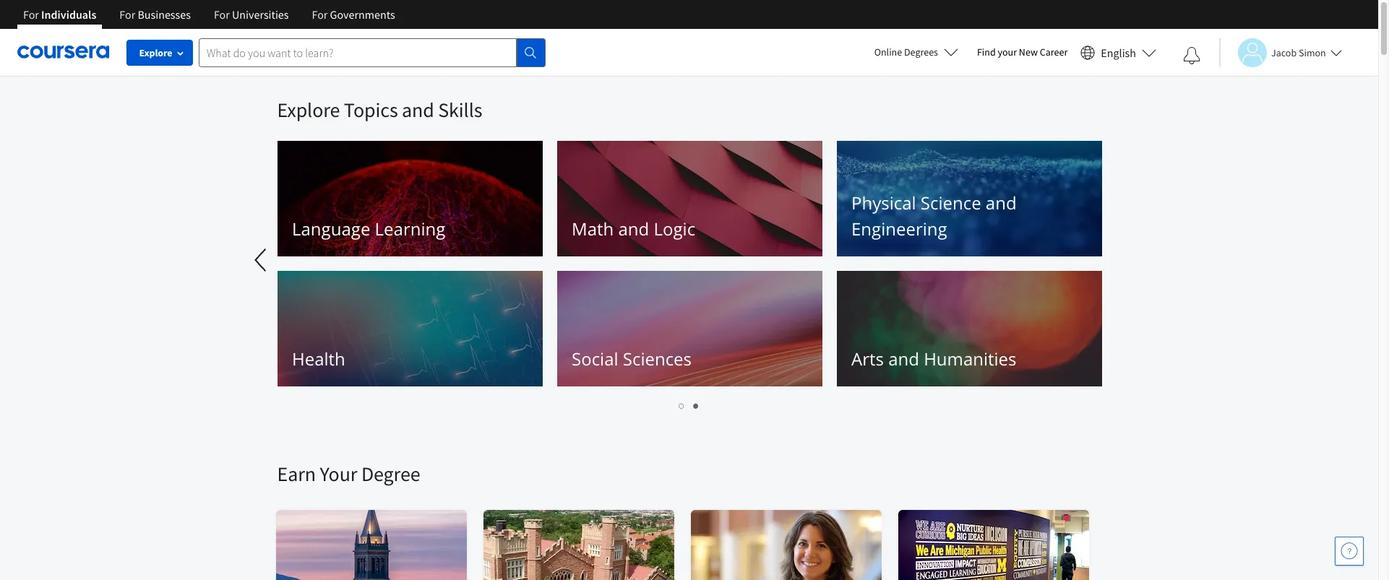 Task type: locate. For each thing, give the bounding box(es) containing it.
earn your degree
[[277, 461, 421, 487]]

physical science and engineering image
[[837, 141, 1102, 257]]

None search field
[[199, 38, 546, 67]]

jacob simon
[[1272, 46, 1327, 59]]

social sciences
[[572, 347, 692, 371]]

physical science and engineering link
[[837, 141, 1102, 257]]

for left 'individuals'
[[23, 7, 39, 22]]

simon
[[1300, 46, 1327, 59]]

explore left topics
[[277, 97, 340, 123]]

banner navigation
[[12, 0, 407, 40]]

sciences
[[623, 347, 692, 371]]

governments
[[330, 7, 395, 22]]

3 for from the left
[[214, 7, 230, 22]]

and inside physical science and engineering
[[986, 191, 1017, 215]]

list
[[277, 398, 1102, 414]]

0 horizontal spatial explore
[[139, 46, 172, 59]]

explore inside dropdown button
[[139, 46, 172, 59]]

social
[[572, 347, 618, 371]]

for for governments
[[312, 7, 328, 22]]

online degrees button
[[863, 36, 970, 68]]

explore button
[[127, 40, 193, 66]]

topics
[[344, 97, 398, 123]]

health
[[292, 347, 345, 371]]

list containing 1
[[277, 398, 1102, 414]]

math and logic image
[[557, 141, 823, 257]]

arts and humanities image
[[837, 271, 1102, 387]]

arts and humanities
[[852, 347, 1017, 371]]

skills
[[438, 97, 483, 123]]

for for individuals
[[23, 7, 39, 22]]

2 for from the left
[[120, 7, 135, 22]]

1 vertical spatial explore
[[277, 97, 340, 123]]

and left logic
[[618, 217, 649, 241]]

individuals
[[41, 7, 96, 22]]

previous slide image
[[244, 243, 279, 278]]

and right science
[[986, 191, 1017, 215]]

for governments
[[312, 7, 395, 22]]

and left skills
[[402, 97, 434, 123]]

explore topics and skills
[[277, 97, 483, 123]]

for left businesses
[[120, 7, 135, 22]]

and
[[402, 97, 434, 123], [986, 191, 1017, 215], [618, 217, 649, 241], [889, 347, 919, 371]]

for left governments
[[312, 7, 328, 22]]

science
[[921, 191, 981, 215]]

master of advanced study in engineering degree by university of california, berkeley, image
[[276, 511, 468, 581]]

explore for explore
[[139, 46, 172, 59]]

find your new career
[[978, 46, 1068, 59]]

for universities
[[214, 7, 289, 22]]

for left universities
[[214, 7, 230, 22]]

earn
[[277, 461, 316, 487]]

and right arts
[[889, 347, 919, 371]]

for
[[23, 7, 39, 22], [120, 7, 135, 22], [214, 7, 230, 22], [312, 7, 328, 22]]

for individuals
[[23, 7, 96, 22]]

jacob
[[1272, 46, 1298, 59]]

explore down the for businesses
[[139, 46, 172, 59]]

arts
[[852, 347, 884, 371]]

1 for from the left
[[23, 7, 39, 22]]

explore
[[139, 46, 172, 59], [277, 97, 340, 123]]

math and logic link
[[557, 141, 823, 257]]

coursera image
[[17, 41, 109, 64]]

find
[[978, 46, 996, 59]]

your
[[320, 461, 358, 487]]

0 vertical spatial explore
[[139, 46, 172, 59]]

new
[[1020, 46, 1038, 59]]

1 horizontal spatial explore
[[277, 97, 340, 123]]

4 for from the left
[[312, 7, 328, 22]]

online
[[875, 46, 903, 59]]

physical science and engineering
[[852, 191, 1017, 241]]



Task type: describe. For each thing, give the bounding box(es) containing it.
language
[[292, 217, 370, 241]]

physical
[[852, 191, 916, 215]]

1 button
[[675, 398, 690, 414]]

arts and humanities link
[[837, 271, 1102, 387]]

online degrees
[[875, 46, 939, 59]]

english button
[[1076, 29, 1163, 76]]

What do you want to learn? text field
[[199, 38, 517, 67]]

and inside 'link'
[[889, 347, 919, 371]]

social sciences link
[[557, 271, 823, 387]]

list inside explore topics and skills carousel element
[[277, 398, 1102, 414]]

for for businesses
[[120, 7, 135, 22]]

health link
[[277, 271, 543, 387]]

language learning image
[[277, 141, 543, 257]]

logic
[[654, 217, 695, 241]]

2
[[694, 399, 700, 413]]

show notifications image
[[1184, 47, 1201, 64]]

1
[[679, 399, 685, 413]]

2 button
[[690, 398, 704, 414]]

language learning link
[[277, 141, 543, 257]]

master of business administration (imba) degree by university of illinois at urbana-champaign, image
[[691, 511, 883, 581]]

math
[[572, 217, 614, 241]]

universities
[[232, 7, 289, 22]]

explore for explore topics and skills
[[277, 97, 340, 123]]

master of public health degree by university of michigan, image
[[899, 511, 1090, 581]]

humanities
[[924, 347, 1017, 371]]

career
[[1041, 46, 1068, 59]]

english
[[1102, 45, 1137, 60]]

help center image
[[1342, 543, 1359, 560]]

learning
[[375, 217, 445, 241]]

find your new career link
[[970, 43, 1076, 61]]

explore topics and skills carousel element
[[0, 77, 1110, 418]]

master of science in computer science degree by university of colorado boulder, image
[[483, 511, 675, 581]]

businesses
[[138, 7, 191, 22]]

health image
[[277, 271, 543, 387]]

language learning
[[292, 217, 445, 241]]

for for universities
[[214, 7, 230, 22]]

math and logic
[[572, 217, 695, 241]]

social sciences image
[[557, 271, 823, 387]]

for businesses
[[120, 7, 191, 22]]

degrees
[[905, 46, 939, 59]]

your
[[998, 46, 1018, 59]]

earn your degree carousel element
[[270, 418, 1390, 581]]

engineering
[[852, 217, 948, 241]]

jacob simon button
[[1220, 38, 1343, 67]]

degree
[[362, 461, 421, 487]]



Task type: vqa. For each thing, say whether or not it's contained in the screenshot.
rightmost 'you'
no



